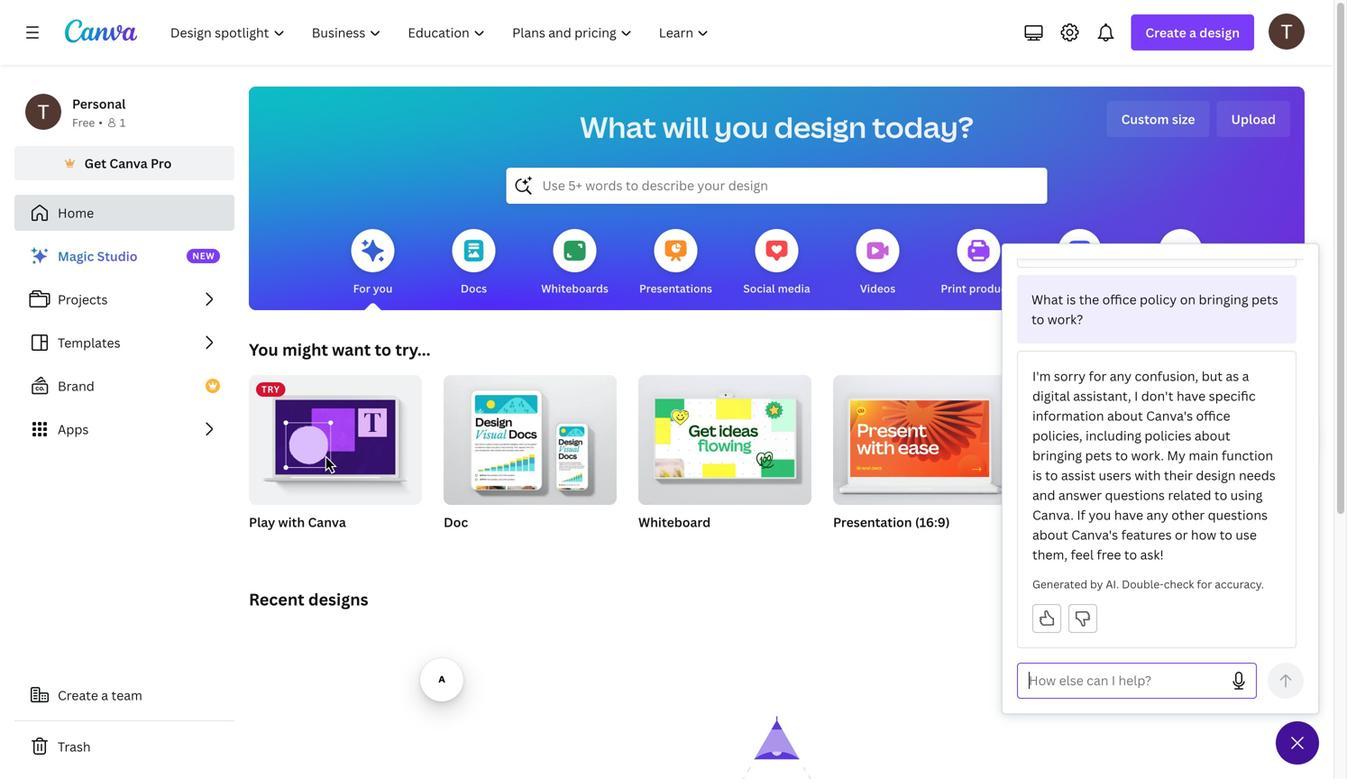 Task type: vqa. For each thing, say whether or not it's contained in the screenshot.
Wood
no



Task type: describe. For each thing, give the bounding box(es) containing it.
presentations button
[[640, 217, 713, 310]]

i'm
[[1033, 368, 1052, 385]]

presentations
[[640, 281, 713, 296]]

websites button
[[1057, 217, 1104, 310]]

double-
[[1122, 577, 1165, 592]]

•
[[99, 115, 103, 130]]

you might want to try...
[[249, 339, 431, 361]]

videos button
[[857, 217, 900, 310]]

canva inside get canva pro button
[[110, 155, 148, 172]]

post
[[1288, 514, 1315, 531]]

office inside i'm sorry for any confusion, but as a digital assistant, i don't have specific information about canva's office policies, including policies about bringing pets to work. my main function is to assist users with their design needs and answer questions related to using canva. if you have any other questions about canva's features or how to use them, feel free to ask!
[[1197, 407, 1231, 425]]

templates
[[58, 334, 121, 351]]

what will you design today?
[[580, 107, 974, 147]]

answer
[[1059, 487, 1103, 504]]

whiteboards button
[[542, 217, 609, 310]]

home link
[[14, 195, 235, 231]]

ai.
[[1106, 577, 1120, 592]]

more
[[1168, 281, 1195, 296]]

to left using
[[1215, 487, 1228, 504]]

Search search field
[[543, 169, 1012, 203]]

This response was unhelpful button
[[1069, 605, 1098, 633]]

home
[[58, 204, 94, 221]]

play with canva group
[[249, 375, 422, 532]]

instagram
[[1223, 514, 1285, 531]]

designs
[[308, 589, 369, 611]]

you inside i'm sorry for any confusion, but as a digital assistant, i don't have specific information about canva's office policies, including policies about bringing pets to work. my main function is to assist users with their design needs and answer questions related to using canva. if you have any other questions about canva's features or how to use them, feel free to ask!
[[1089, 507, 1112, 524]]

but
[[1202, 368, 1223, 385]]

bringing inside what is the office policy on bringing pets to work?
[[1199, 291, 1249, 308]]

canva.
[[1033, 507, 1074, 524]]

top level navigation element
[[159, 14, 725, 51]]

for
[[353, 281, 371, 296]]

group for video
[[1029, 375, 1202, 505]]

This response was helpful button
[[1033, 605, 1062, 633]]

print
[[941, 281, 967, 296]]

for inside i'm sorry for any confusion, but as a digital assistant, i don't have specific information about canva's office policies, including policies about bringing pets to work. my main function is to assist users with their design needs and answer questions related to using canva. if you have any other questions about canva's features or how to use them, feel free to ask!
[[1089, 368, 1107, 385]]

play
[[249, 514, 275, 531]]

features
[[1122, 526, 1173, 544]]

what is the office policy on bringing pets to work?
[[1032, 291, 1279, 328]]

Ask Canva Assistant for help text field
[[1029, 664, 1222, 698]]

specific
[[1210, 388, 1256, 405]]

as
[[1227, 368, 1240, 385]]

to left the use
[[1220, 526, 1233, 544]]

digital
[[1033, 388, 1071, 405]]

related
[[1169, 487, 1212, 504]]

what for what is the office policy on bringing pets to work?
[[1032, 291, 1064, 308]]

use
[[1236, 526, 1258, 544]]

magic studio
[[58, 248, 138, 265]]

0 horizontal spatial about
[[1033, 526, 1069, 544]]

policy
[[1140, 291, 1178, 308]]

generated
[[1033, 577, 1088, 592]]

apps
[[58, 421, 89, 438]]

a inside i'm sorry for any confusion, but as a digital assistant, i don't have specific information about canva's office policies, including policies about bringing pets to work. my main function is to assist users with their design needs and answer questions related to using canva. if you have any other questions about canva's features or how to use them, feel free to ask!
[[1243, 368, 1250, 385]]

trash link
[[14, 729, 235, 765]]

assistant panel dialog
[[1002, 0, 1320, 715]]

accuracy.
[[1216, 577, 1265, 592]]

function
[[1222, 447, 1274, 464]]

group for presentation (16:9)
[[834, 368, 1007, 505]]

pets inside what is the office policy on bringing pets to work?
[[1252, 291, 1279, 308]]

create for create a team
[[58, 687, 98, 704]]

get
[[85, 155, 107, 172]]

might
[[282, 339, 328, 361]]

custom
[[1122, 111, 1170, 128]]

to inside what is the office policy on bringing pets to work?
[[1032, 311, 1045, 328]]

1 vertical spatial design
[[775, 107, 867, 147]]

free
[[72, 115, 95, 130]]

create a team button
[[14, 678, 235, 714]]

including
[[1086, 427, 1142, 444]]

to up the and
[[1046, 467, 1059, 484]]

apps link
[[14, 411, 235, 448]]

websites
[[1057, 281, 1104, 296]]

more button
[[1160, 217, 1203, 310]]

0 vertical spatial you
[[715, 107, 769, 147]]

try
[[262, 383, 280, 396]]

design inside i'm sorry for any confusion, but as a digital assistant, i don't have specific information about canva's office policies, including policies about bringing pets to work. my main function is to assist users with their design needs and answer questions related to using canva. if you have any other questions about canva's features or how to use them, feel free to ask!
[[1197, 467, 1237, 484]]

(16:9)
[[916, 514, 951, 531]]

pets inside i'm sorry for any confusion, but as a digital assistant, i don't have specific information about canva's office policies, including policies about bringing pets to work. my main function is to assist users with their design needs and answer questions related to using canva. if you have any other questions about canva's features or how to use them, feel free to ask!
[[1086, 447, 1113, 464]]

create a design button
[[1132, 14, 1255, 51]]

whiteboards
[[542, 281, 609, 296]]

work.
[[1132, 447, 1165, 464]]

1
[[120, 115, 126, 130]]

1 horizontal spatial for
[[1198, 577, 1213, 592]]

and
[[1033, 487, 1056, 504]]

recent designs
[[249, 589, 369, 611]]

with inside i'm sorry for any confusion, but as a digital assistant, i don't have specific information about canva's office policies, including policies about bringing pets to work. my main function is to assist users with their design needs and answer questions related to using canva. if you have any other questions about canva's features or how to use them, feel free to ask!
[[1135, 467, 1162, 484]]

by
[[1091, 577, 1104, 592]]

brand link
[[14, 368, 235, 404]]

whiteboard group
[[639, 368, 812, 554]]

for you
[[353, 281, 393, 296]]

terry turtle image
[[1269, 13, 1306, 49]]

0 vertical spatial have
[[1177, 388, 1206, 405]]

custom size
[[1122, 111, 1196, 128]]

print products button
[[941, 217, 1017, 310]]

feel
[[1071, 546, 1094, 563]]



Task type: locate. For each thing, give the bounding box(es) containing it.
assistant,
[[1074, 388, 1132, 405]]

other
[[1172, 507, 1206, 524]]

my
[[1168, 447, 1186, 464]]

social media
[[744, 281, 811, 296]]

any up the assistant,
[[1110, 368, 1132, 385]]

what for what will you design today?
[[580, 107, 657, 147]]

design down main
[[1197, 467, 1237, 484]]

create a team
[[58, 687, 142, 704]]

1 horizontal spatial you
[[715, 107, 769, 147]]

print products
[[941, 281, 1017, 296]]

group
[[444, 368, 617, 505], [639, 368, 812, 505], [834, 368, 1007, 505], [1029, 375, 1202, 505], [1223, 375, 1348, 505]]

canva left pro
[[110, 155, 148, 172]]

instagram post (square) group
[[1223, 375, 1348, 554]]

generated by ai. double-check for accuracy.
[[1033, 577, 1265, 592]]

have down but
[[1177, 388, 1206, 405]]

team
[[111, 687, 142, 704]]

0 vertical spatial for
[[1089, 368, 1107, 385]]

how
[[1192, 526, 1217, 544]]

1 vertical spatial what
[[1032, 291, 1064, 308]]

create left team
[[58, 687, 98, 704]]

1 horizontal spatial is
[[1067, 291, 1077, 308]]

create inside button
[[58, 687, 98, 704]]

canva's up policies
[[1147, 407, 1194, 425]]

1 horizontal spatial about
[[1108, 407, 1144, 425]]

0 horizontal spatial office
[[1103, 291, 1137, 308]]

you right for
[[373, 281, 393, 296]]

canva
[[110, 155, 148, 172], [308, 514, 346, 531]]

templates link
[[14, 325, 235, 361]]

0 vertical spatial bringing
[[1199, 291, 1249, 308]]

1 horizontal spatial canva's
[[1147, 407, 1194, 425]]

doc group
[[444, 368, 617, 554]]

2 vertical spatial a
[[101, 687, 108, 704]]

try...
[[396, 339, 431, 361]]

design inside dropdown button
[[1200, 24, 1241, 41]]

a for team
[[101, 687, 108, 704]]

0 horizontal spatial have
[[1115, 507, 1144, 524]]

you
[[249, 339, 279, 361]]

to left work?
[[1032, 311, 1045, 328]]

0 horizontal spatial pets
[[1086, 447, 1113, 464]]

1 vertical spatial bringing
[[1033, 447, 1083, 464]]

to left ask!
[[1125, 546, 1138, 563]]

0 vertical spatial canva's
[[1147, 407, 1194, 425]]

videos
[[861, 281, 896, 296]]

to left try...
[[375, 339, 392, 361]]

have up features
[[1115, 507, 1144, 524]]

upload button
[[1218, 101, 1291, 137]]

1 vertical spatial with
[[278, 514, 305, 531]]

their
[[1165, 467, 1194, 484]]

1 vertical spatial office
[[1197, 407, 1231, 425]]

create up custom size
[[1146, 24, 1187, 41]]

confusion,
[[1135, 368, 1199, 385]]

a up the size
[[1190, 24, 1197, 41]]

office
[[1103, 291, 1137, 308], [1197, 407, 1231, 425]]

using
[[1231, 487, 1263, 504]]

0 vertical spatial questions
[[1106, 487, 1166, 504]]

main
[[1189, 447, 1219, 464]]

free •
[[72, 115, 103, 130]]

questions up the use
[[1209, 507, 1269, 524]]

a inside button
[[101, 687, 108, 704]]

1 vertical spatial you
[[373, 281, 393, 296]]

1 horizontal spatial questions
[[1209, 507, 1269, 524]]

video group
[[1029, 375, 1202, 554]]

any up features
[[1147, 507, 1169, 524]]

1 horizontal spatial pets
[[1252, 291, 1279, 308]]

is inside what is the office policy on bringing pets to work?
[[1067, 291, 1077, 308]]

policies,
[[1033, 427, 1083, 444]]

what inside what is the office policy on bringing pets to work?
[[1032, 291, 1064, 308]]

1 horizontal spatial a
[[1190, 24, 1197, 41]]

create a design
[[1146, 24, 1241, 41]]

presentation (16:9)
[[834, 514, 951, 531]]

a
[[1190, 24, 1197, 41], [1243, 368, 1250, 385], [101, 687, 108, 704]]

for up the assistant,
[[1089, 368, 1107, 385]]

pets down including
[[1086, 447, 1113, 464]]

1 vertical spatial create
[[58, 687, 98, 704]]

1 vertical spatial about
[[1195, 427, 1231, 444]]

social media button
[[744, 217, 811, 310]]

docs
[[461, 281, 487, 296]]

0 horizontal spatial with
[[278, 514, 305, 531]]

1 horizontal spatial bringing
[[1199, 291, 1249, 308]]

1 vertical spatial pets
[[1086, 447, 1113, 464]]

presentation (16:9) group
[[834, 368, 1007, 554]]

get canva pro
[[85, 155, 172, 172]]

1 horizontal spatial canva
[[308, 514, 346, 531]]

today?
[[873, 107, 974, 147]]

canva inside play with canva group
[[308, 514, 346, 531]]

i
[[1135, 388, 1139, 405]]

1 horizontal spatial have
[[1177, 388, 1206, 405]]

0 horizontal spatial is
[[1033, 467, 1043, 484]]

group for instagram post (squa
[[1223, 375, 1348, 505]]

0 horizontal spatial create
[[58, 687, 98, 704]]

them,
[[1033, 546, 1068, 563]]

you right will
[[715, 107, 769, 147]]

brand
[[58, 378, 95, 395]]

(squa
[[1318, 514, 1348, 531]]

custom size button
[[1108, 101, 1210, 137]]

sorry
[[1055, 368, 1086, 385]]

assist
[[1062, 467, 1096, 484]]

bringing right the on
[[1199, 291, 1249, 308]]

0 vertical spatial canva
[[110, 155, 148, 172]]

1 vertical spatial any
[[1147, 507, 1169, 524]]

design left terry turtle 'icon'
[[1200, 24, 1241, 41]]

1 vertical spatial a
[[1243, 368, 1250, 385]]

video
[[1029, 514, 1064, 531]]

with right play
[[278, 514, 305, 531]]

about up main
[[1195, 427, 1231, 444]]

for you button
[[351, 217, 395, 310]]

1 horizontal spatial create
[[1146, 24, 1187, 41]]

media
[[778, 281, 811, 296]]

1 horizontal spatial any
[[1147, 507, 1169, 524]]

canva's up feel
[[1072, 526, 1119, 544]]

1 vertical spatial for
[[1198, 577, 1213, 592]]

ask!
[[1141, 546, 1165, 563]]

0 horizontal spatial any
[[1110, 368, 1132, 385]]

docs button
[[452, 217, 496, 310]]

office inside what is the office policy on bringing pets to work?
[[1103, 291, 1137, 308]]

0 horizontal spatial bringing
[[1033, 447, 1083, 464]]

create inside dropdown button
[[1146, 24, 1187, 41]]

canva right play
[[308, 514, 346, 531]]

create
[[1146, 24, 1187, 41], [58, 687, 98, 704]]

if
[[1078, 507, 1086, 524]]

1 vertical spatial canva's
[[1072, 526, 1119, 544]]

you inside for you button
[[373, 281, 393, 296]]

1 vertical spatial questions
[[1209, 507, 1269, 524]]

1 vertical spatial canva
[[308, 514, 346, 531]]

studio
[[97, 248, 138, 265]]

pets right the on
[[1252, 291, 1279, 308]]

whiteboard
[[639, 514, 711, 531]]

with down work.
[[1135, 467, 1162, 484]]

projects
[[58, 291, 108, 308]]

design up search search field
[[775, 107, 867, 147]]

office right the the
[[1103, 291, 1137, 308]]

0 vertical spatial pets
[[1252, 291, 1279, 308]]

2 horizontal spatial a
[[1243, 368, 1250, 385]]

information
[[1033, 407, 1105, 425]]

about up them,
[[1033, 526, 1069, 544]]

don't
[[1142, 388, 1174, 405]]

2 vertical spatial design
[[1197, 467, 1237, 484]]

for
[[1089, 368, 1107, 385], [1198, 577, 1213, 592]]

get canva pro button
[[14, 146, 235, 180]]

have
[[1177, 388, 1206, 405], [1115, 507, 1144, 524]]

is up the and
[[1033, 467, 1043, 484]]

recent
[[249, 589, 305, 611]]

0 horizontal spatial what
[[580, 107, 657, 147]]

0 vertical spatial about
[[1108, 407, 1144, 425]]

you right if
[[1089, 507, 1112, 524]]

2 vertical spatial you
[[1089, 507, 1112, 524]]

what
[[580, 107, 657, 147], [1032, 291, 1064, 308]]

0 vertical spatial is
[[1067, 291, 1077, 308]]

check
[[1165, 577, 1195, 592]]

2 horizontal spatial about
[[1195, 427, 1231, 444]]

0 vertical spatial what
[[580, 107, 657, 147]]

0 horizontal spatial a
[[101, 687, 108, 704]]

a inside dropdown button
[[1190, 24, 1197, 41]]

to up users
[[1116, 447, 1129, 464]]

free
[[1097, 546, 1122, 563]]

0 vertical spatial create
[[1146, 24, 1187, 41]]

0 vertical spatial design
[[1200, 24, 1241, 41]]

what up work?
[[1032, 291, 1064, 308]]

0 horizontal spatial canva
[[110, 155, 148, 172]]

about
[[1108, 407, 1144, 425], [1195, 427, 1231, 444], [1033, 526, 1069, 544]]

upload
[[1232, 111, 1277, 128]]

a for design
[[1190, 24, 1197, 41]]

on
[[1181, 291, 1196, 308]]

1 horizontal spatial what
[[1032, 291, 1064, 308]]

instagram post (squa
[[1223, 514, 1348, 531]]

0 vertical spatial a
[[1190, 24, 1197, 41]]

bringing inside i'm sorry for any confusion, but as a digital assistant, i don't have specific information about canva's office policies, including policies about bringing pets to work. my main function is to assist users with their design needs and answer questions related to using canva. if you have any other questions about canva's features or how to use them, feel free to ask!
[[1033, 447, 1083, 464]]

bringing down policies,
[[1033, 447, 1083, 464]]

social
[[744, 281, 776, 296]]

needs
[[1240, 467, 1276, 484]]

doc
[[444, 514, 468, 531]]

0 horizontal spatial canva's
[[1072, 526, 1119, 544]]

with inside play with canva group
[[278, 514, 305, 531]]

list containing magic studio
[[14, 238, 235, 448]]

1 vertical spatial is
[[1033, 467, 1043, 484]]

office down specific
[[1197, 407, 1231, 425]]

play with canva
[[249, 514, 346, 531]]

pro
[[151, 155, 172, 172]]

users
[[1099, 467, 1132, 484]]

1 horizontal spatial office
[[1197, 407, 1231, 425]]

the
[[1080, 291, 1100, 308]]

with
[[1135, 467, 1162, 484], [278, 514, 305, 531]]

a left team
[[101, 687, 108, 704]]

a right as
[[1243, 368, 1250, 385]]

about down the i on the right of the page
[[1108, 407, 1144, 425]]

0 vertical spatial with
[[1135, 467, 1162, 484]]

bringing
[[1199, 291, 1249, 308], [1033, 447, 1083, 464]]

2 horizontal spatial you
[[1089, 507, 1112, 524]]

is inside i'm sorry for any confusion, but as a digital assistant, i don't have specific information about canva's office policies, including policies about bringing pets to work. my main function is to assist users with their design needs and answer questions related to using canva. if you have any other questions about canva's features or how to use them, feel free to ask!
[[1033, 467, 1043, 484]]

projects link
[[14, 281, 235, 318]]

personal
[[72, 95, 126, 112]]

what left will
[[580, 107, 657, 147]]

1 vertical spatial have
[[1115, 507, 1144, 524]]

None search field
[[507, 168, 1048, 204]]

questions down users
[[1106, 487, 1166, 504]]

1 horizontal spatial with
[[1135, 467, 1162, 484]]

want
[[332, 339, 371, 361]]

0 vertical spatial any
[[1110, 368, 1132, 385]]

will
[[663, 107, 709, 147]]

0 horizontal spatial questions
[[1106, 487, 1166, 504]]

0 vertical spatial office
[[1103, 291, 1137, 308]]

2 vertical spatial about
[[1033, 526, 1069, 544]]

or
[[1176, 526, 1189, 544]]

presentation
[[834, 514, 913, 531]]

list
[[14, 238, 235, 448]]

0 horizontal spatial you
[[373, 281, 393, 296]]

for right "check"
[[1198, 577, 1213, 592]]

create for create a design
[[1146, 24, 1187, 41]]

0 horizontal spatial for
[[1089, 368, 1107, 385]]

is left the the
[[1067, 291, 1077, 308]]



